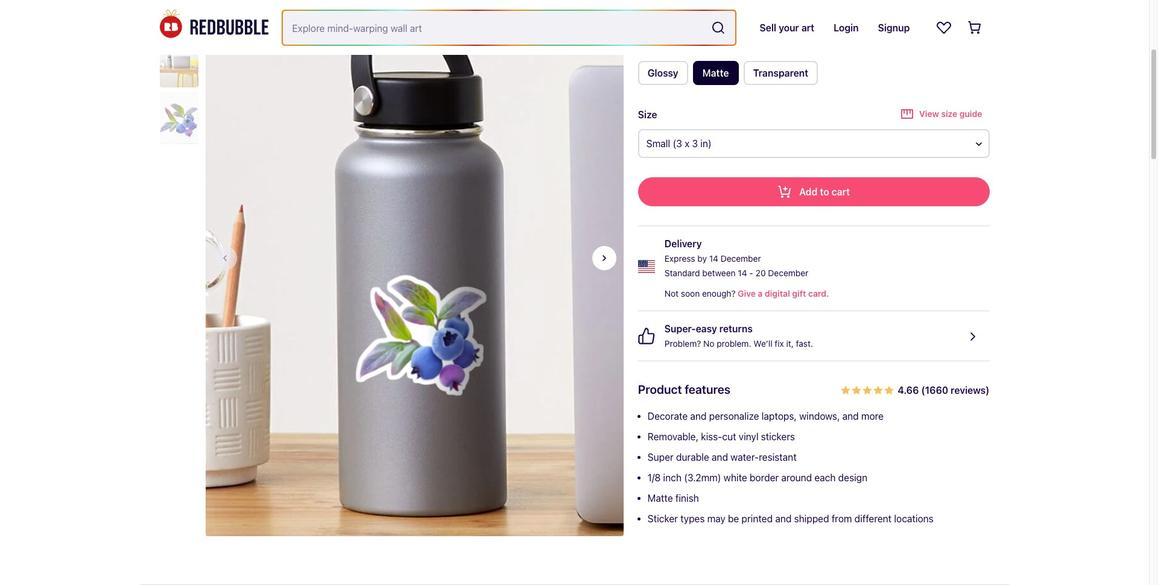 Task type: locate. For each thing, give the bounding box(es) containing it.
super-easy returns problem? no problem. we'll fix it, fast.
[[664, 323, 813, 349]]

(1660
[[921, 385, 948, 396]]

super durable and water-resistant
[[648, 452, 797, 463]]

in)
[[700, 138, 712, 149]]

water-
[[731, 452, 759, 463]]

by
[[697, 253, 707, 264]]

give
[[738, 288, 756, 299]]

super
[[648, 452, 674, 463]]

inch
[[663, 472, 681, 483]]

durable
[[676, 452, 709, 463]]

and down the removable, kiss-cut vinyl stickers
[[712, 452, 728, 463]]

1/8
[[648, 472, 661, 483]]

0 horizontal spatial december
[[721, 253, 761, 264]]

delivery express by 14 december standard between 14 - 20 december
[[664, 238, 808, 278]]

personalize
[[709, 411, 759, 422]]

vinyl
[[739, 431, 758, 442]]

4.66
[[898, 385, 919, 396]]

and up kiss-
[[690, 411, 707, 422]]

1 vertical spatial 14
[[738, 268, 747, 278]]

fix
[[775, 338, 784, 349]]

1 horizontal spatial 14
[[738, 268, 747, 278]]

printed
[[742, 513, 773, 524]]

size
[[638, 109, 657, 120]]

14
[[709, 253, 718, 264], [738, 268, 747, 278]]

and
[[690, 411, 707, 422], [842, 411, 859, 422], [712, 452, 728, 463], [775, 513, 792, 524]]

sticker
[[648, 513, 678, 524]]

december up '-'
[[721, 253, 761, 264]]

express
[[664, 253, 695, 264]]

super-
[[664, 323, 696, 334]]

resistant
[[759, 452, 797, 463]]

product
[[638, 382, 682, 396]]

and left "more"
[[842, 411, 859, 422]]

1 vertical spatial december
[[768, 268, 808, 278]]

windows,
[[799, 411, 840, 422]]

None field
[[283, 11, 735, 44]]

no
[[703, 338, 714, 349]]

problem.
[[717, 338, 751, 349]]

each
[[814, 472, 836, 483]]

3
[[692, 138, 698, 149]]

14 left '-'
[[738, 268, 747, 278]]

(3
[[673, 138, 682, 149]]

0 vertical spatial 14
[[709, 253, 718, 264]]

finish option group
[[638, 61, 989, 90]]

december
[[721, 253, 761, 264], [768, 268, 808, 278]]

december up give a digital gift card. link
[[768, 268, 808, 278]]

card.
[[808, 288, 829, 299]]

give a digital gift card. link
[[736, 286, 829, 301]]

14 right by at the top of page
[[709, 253, 718, 264]]

a
[[758, 288, 763, 299]]

easy
[[696, 323, 717, 334]]

locations
[[894, 513, 934, 524]]

-
[[749, 268, 753, 278]]

None radio
[[638, 61, 688, 85], [693, 61, 739, 85], [743, 61, 818, 85], [638, 61, 688, 85], [693, 61, 739, 85], [743, 61, 818, 85]]

flag of us image
[[638, 258, 655, 275]]

fast.
[[796, 338, 813, 349]]

you
[[691, 8, 707, 19]]

may
[[707, 513, 725, 524]]

soon
[[681, 288, 700, 299]]

1 horizontal spatial december
[[768, 268, 808, 278]]

0 horizontal spatial 14
[[709, 253, 718, 264]]

digital
[[765, 288, 790, 299]]



Task type: describe. For each thing, give the bounding box(es) containing it.
between
[[702, 268, 736, 278]]

4.66 (1660 reviews)
[[898, 385, 989, 396]]

$1.68 when you buy 10+
[[638, 8, 744, 19]]

cut
[[722, 431, 736, 442]]

shipped
[[794, 513, 829, 524]]

white
[[724, 472, 747, 483]]

from
[[832, 513, 852, 524]]

around
[[781, 472, 812, 483]]

(3.2mm)
[[684, 472, 721, 483]]

1/8 inch (3.2mm) white border around each design
[[648, 472, 867, 483]]

be
[[728, 513, 739, 524]]

stickers
[[761, 431, 795, 442]]

kiss-
[[701, 431, 722, 442]]

$1.68
[[638, 8, 662, 19]]

standard
[[664, 268, 700, 278]]

buy
[[709, 8, 725, 19]]

x
[[685, 138, 689, 149]]

finish
[[675, 493, 699, 504]]

4.66 (1660 reviews) link
[[841, 381, 989, 399]]

enough?
[[702, 288, 736, 299]]

more
[[861, 411, 884, 422]]

different
[[854, 513, 892, 524]]

matte finish
[[648, 493, 699, 504]]

matte
[[648, 493, 673, 504]]

removable, kiss-cut vinyl stickers
[[648, 431, 795, 442]]

we'll
[[753, 338, 772, 349]]

delivery
[[664, 238, 702, 249]]

0 vertical spatial december
[[721, 253, 761, 264]]

types
[[680, 513, 705, 524]]

not
[[664, 288, 679, 299]]

decorate
[[648, 411, 688, 422]]

and right printed at the bottom of page
[[775, 513, 792, 524]]

removable,
[[648, 431, 698, 442]]

design
[[838, 472, 867, 483]]

small (3 x 3 in)
[[646, 138, 712, 149]]

features
[[685, 382, 730, 396]]

20
[[756, 268, 766, 278]]

border
[[750, 472, 779, 483]]

not soon enough? give a digital gift card.
[[664, 288, 829, 299]]

Search term search field
[[283, 11, 707, 44]]

product features
[[638, 382, 730, 396]]

sticker types may be printed and shipped from different locations
[[648, 513, 934, 524]]

10+
[[728, 8, 744, 19]]

problem?
[[664, 338, 701, 349]]

decorate and personalize laptops, windows, and more
[[648, 411, 884, 422]]

gift
[[792, 288, 806, 299]]

laptops,
[[762, 411, 797, 422]]

image 1 of 3 group
[[205, 0, 623, 541]]

reviews)
[[951, 385, 989, 396]]

small
[[646, 138, 670, 149]]

when
[[665, 8, 688, 19]]

finish
[[638, 43, 665, 54]]

small (3 x 3 in) button
[[638, 129, 989, 158]]

it,
[[786, 338, 794, 349]]

returns
[[719, 323, 753, 334]]



Task type: vqa. For each thing, say whether or not it's contained in the screenshot.
text field within the Login or signup to your Redbubble account dialog
no



